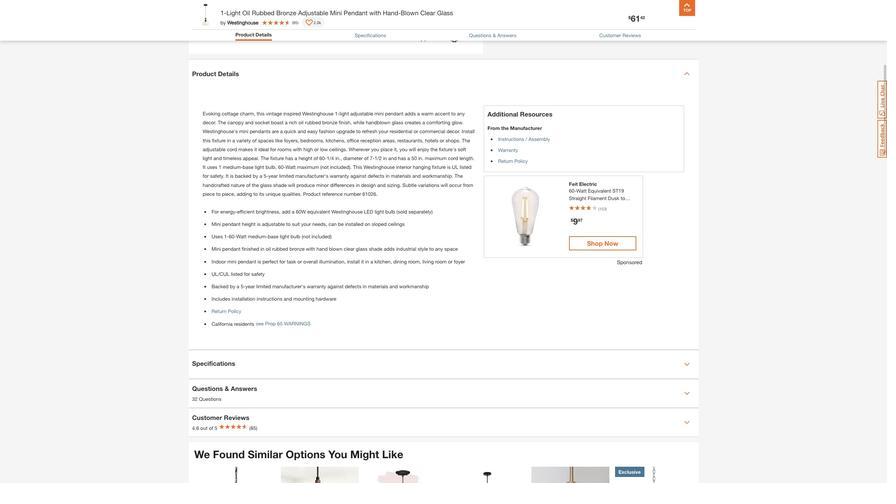 Task type: locate. For each thing, give the bounding box(es) containing it.
warranty inside evoking cottage charm, this vintage inspired westinghouse 1-light adjustable mini pendant adds a warm accent to any decor. the canopy and socket boast a rich oil rubbed bronze finish, while handblown glass creates a comforting glow. westinghouse's mini pendants are a quick and easy fashion upgrade to refresh your residential or commercial decor. install this fixture in a variety of spaces like foyers, bedrooms, kitchens, office reception areas, restaurants, hotels or shops. the adjustable cord makes it ideal for rooms with high or low ceilings. wherever you place it, you will enjoy the fixture's soft light and timeless appeal. the fixture has a height of 60-1/4 in., diameter of 7-1/2 in and has a 50 in. maximum cord length. it uses 1 medium-base light bulb, 60-watt maximum (not included). this westinghouse interior hanging fixture is ul listed for safety. it is backed by a 5-year limited manufacturer's warranty against defects in materials and workmanship. the handcrafted nature of the glass shade will produce minor differences in design and sizing. subtle variations will occur from piece to piece, adding to its unique qualities. product reference number 61026.
[[330, 173, 349, 179]]

defects inside evoking cottage charm, this vintage inspired westinghouse 1-light adjustable mini pendant adds a warm accent to any decor. the canopy and socket boast a rich oil rubbed bronze finish, while handblown glass creates a comforting glow. westinghouse's mini pendants are a quick and easy fashion upgrade to refresh your residential or commercial decor. install this fixture in a variety of spaces like foyers, bedrooms, kitchens, office reception areas, restaurants, hotels or shops. the adjustable cord makes it ideal for rooms with high or low ceilings. wherever you place it, you will enjoy the fixture's soft light and timeless appeal. the fixture has a height of 60-1/4 in., diameter of 7-1/2 in and has a 50 in. maximum cord length. it uses 1 medium-base light bulb, 60-watt maximum (not included). this westinghouse interior hanging fixture is ul listed for safety. it is backed by a 5-year limited manufacturer's warranty against defects in materials and workmanship. the handcrafted nature of the glass shade will produce minor differences in design and sizing. subtle variations will occur from piece to piece, adding to its unique qualities. product reference number 61026.
[[368, 173, 385, 179]]

1 horizontal spatial watt
[[286, 164, 296, 170]]

glass for 1-light oil rubbed bronze adjustable mini pendant with hand-blown clear glass
[[437, 9, 453, 17]]

1 vertical spatial glass
[[597, 203, 609, 209]]

1 vertical spatial customer reviews
[[192, 414, 250, 422]]

customer up 4.6 out of 5
[[192, 414, 222, 422]]

westinghouse down oil
[[227, 19, 259, 25]]

perfect
[[263, 259, 278, 265]]

it inside evoking cottage charm, this vintage inspired westinghouse 1-light adjustable mini pendant adds a warm accent to any decor. the canopy and socket boast a rich oil rubbed bronze finish, while handblown glass creates a comforting glow. westinghouse's mini pendants are a quick and easy fashion upgrade to refresh your residential or commercial decor. install this fixture in a variety of spaces like foyers, bedrooms, kitchens, office reception areas, restaurants, hotels or shops. the adjustable cord makes it ideal for rooms with high or low ceilings. wherever you place it, you will enjoy the fixture's soft light and timeless appeal. the fixture has a height of 60-1/4 in., diameter of 7-1/2 in and has a 50 in. maximum cord length. it uses 1 medium-base light bulb, 60-watt maximum (not included). this westinghouse interior hanging fixture is ul listed for safety. it is backed by a 5-year limited manufacturer's warranty against defects in materials and workmanship. the handcrafted nature of the glass shade will produce minor differences in design and sizing. subtle variations will occur from piece to piece, adding to its unique qualities. product reference number 61026.
[[255, 146, 257, 152]]

$ for 61
[[629, 15, 631, 20]]

65
[[277, 321, 283, 327]]

60-watt equivalent st19 straight filament dusk to dawn clear glass e26 vintage edison led light bulb, soft white image
[[491, 181, 561, 251]]

watt up straight
[[577, 188, 587, 194]]

1 horizontal spatial against
[[351, 173, 367, 179]]

2 vertical spatial mini
[[212, 246, 221, 252]]

0 vertical spatial manufacturer's
[[295, 173, 329, 179]]

it right install
[[361, 259, 364, 265]]

1 horizontal spatial warranty
[[330, 173, 349, 179]]

diameter
[[344, 155, 363, 161]]

defects
[[368, 173, 385, 179], [345, 284, 362, 290]]

of down pendants
[[252, 137, 257, 143]]

feit
[[569, 181, 578, 187]]

height down the efficient
[[242, 221, 256, 227]]

safety
[[252, 271, 265, 277]]

85
[[293, 20, 298, 25]]

the right from
[[502, 125, 509, 131]]

pendant up 'handblown'
[[385, 111, 404, 117]]

watt for feit electric 60-watt equivalent st19 straight filament dusk to dawn clear glass e26 vintage edison led light bulb, soft white
[[577, 188, 587, 194]]

warranty link
[[499, 147, 518, 153]]

0 horizontal spatial this
[[203, 137, 211, 143]]

(85)
[[249, 425, 258, 431]]

0 vertical spatial customer
[[600, 32, 622, 38]]

any for accent
[[457, 111, 465, 117]]

1 vertical spatial by
[[253, 173, 258, 179]]

$ right diy
[[629, 15, 631, 20]]

1 horizontal spatial return policy
[[499, 158, 528, 164]]

answers for questions & answers 32 questions
[[231, 385, 257, 393]]

number
[[344, 191, 361, 197]]

mini up 'handblown'
[[375, 111, 384, 117]]

you up 7-
[[371, 146, 379, 152]]

0 horizontal spatial decor.
[[203, 119, 217, 126]]

0 vertical spatial clear
[[421, 9, 436, 17]]

1 horizontal spatial any
[[457, 111, 465, 117]]

1 horizontal spatial fixture
[[270, 155, 284, 161]]

refresh
[[362, 128, 377, 134]]

$ inside $ 61 42
[[629, 15, 631, 20]]

1 vertical spatial (not
[[302, 234, 310, 240]]

answers for questions & answers
[[498, 32, 517, 38]]

suit
[[292, 221, 300, 227]]

fixture's
[[439, 146, 457, 152]]

medium- down the timeless
[[223, 164, 243, 170]]

1 horizontal spatial bulb
[[386, 209, 395, 215]]

equivalent
[[308, 209, 330, 215]]

( down bronze
[[292, 20, 293, 25]]

image
[[343, 3, 357, 9]]

handblown
[[366, 119, 391, 126]]

glass
[[437, 9, 453, 17], [597, 203, 609, 209]]

60- inside feit electric 60-watt equivalent st19 straight filament dusk to dawn clear glass e26 vintage edison led light bulb, soft white
[[569, 188, 577, 194]]

backed
[[212, 284, 229, 290]]

your inside evoking cottage charm, this vintage inspired westinghouse 1-light adjustable mini pendant adds a warm accent to any decor. the canopy and socket boast a rich oil rubbed bronze finish, while handblown glass creates a comforting glow. westinghouse's mini pendants are a quick and easy fashion upgrade to refresh your residential or commercial decor. install this fixture in a variety of spaces like foyers, bedrooms, kitchens, office reception areas, restaurants, hotels or shops. the adjustable cord makes it ideal for rooms with high or low ceilings. wherever you place it, you will enjoy the fixture's soft light and timeless appeal. the fixture has a height of 60-1/4 in., diameter of 7-1/2 in and has a 50 in. maximum cord length. it uses 1 medium-base light bulb, 60-watt maximum (not included). this westinghouse interior hanging fixture is ul listed for safety. it is backed by a 5-year limited manufacturer's warranty against defects in materials and workmanship. the handcrafted nature of the glass shade will produce minor differences in design and sizing. subtle variations will occur from piece to piece, adding to its unique qualities. product reference number 61026.
[[379, 128, 389, 134]]

0 vertical spatial limited
[[279, 173, 294, 179]]

canopy
[[228, 119, 244, 126]]

0 horizontal spatial medium-
[[223, 164, 243, 170]]

mounting
[[294, 296, 315, 302]]

manufacturer's
[[295, 173, 329, 179], [272, 284, 306, 290]]

& inside questions & answers 32 questions
[[225, 385, 229, 393]]

clear up edison
[[583, 203, 595, 209]]

customer down diy
[[600, 32, 622, 38]]

(not down mini pendant height is adjustable to suit your needs, can be installed on sloped ceilings in the top of the page
[[302, 234, 310, 240]]

light inside feit electric 60-watt equivalent st19 straight filament dusk to dawn clear glass e26 vintage edison led light bulb, soft white
[[615, 210, 626, 216]]

print button
[[450, 34, 474, 44]]

defects up design
[[368, 173, 385, 179]]

manufacturer's inside evoking cottage charm, this vintage inspired westinghouse 1-light adjustable mini pendant adds a warm accent to any decor. the canopy and socket boast a rich oil rubbed bronze finish, while handblown glass creates a comforting glow. westinghouse's mini pendants are a quick and easy fashion upgrade to refresh your residential or commercial decor. install this fixture in a variety of spaces like foyers, bedrooms, kitchens, office reception areas, restaurants, hotels or shops. the adjustable cord makes it ideal for rooms with high or low ceilings. wherever you place it, you will enjoy the fixture's soft light and timeless appeal. the fixture has a height of 60-1/4 in., diameter of 7-1/2 in and has a 50 in. maximum cord length. it uses 1 medium-base light bulb, 60-watt maximum (not included). this westinghouse interior hanging fixture is ul listed for safety. it is backed by a 5-year limited manufacturer's warranty against defects in materials and workmanship. the handcrafted nature of the glass shade will produce minor differences in design and sizing. subtle variations will occur from piece to piece, adding to its unique qualities. product reference number 61026.
[[295, 173, 329, 179]]

display image
[[306, 19, 313, 27]]

1 horizontal spatial listed
[[460, 164, 472, 170]]

1- right uses
[[224, 234, 229, 240]]

1 horizontal spatial specifications
[[355, 32, 386, 38]]

0 vertical spatial caret image
[[684, 362, 690, 367]]

&
[[493, 32, 496, 38], [225, 385, 229, 393]]

to inside feit electric 60-watt equivalent st19 straight filament dusk to dawn clear glass e26 vintage edison led light bulb, soft white
[[621, 195, 626, 201]]

it right safety.
[[226, 173, 229, 179]]

against up hardware
[[328, 284, 344, 290]]

is up nature
[[230, 173, 234, 179]]

any
[[457, 111, 465, 117], [435, 246, 443, 252]]

evoking
[[203, 111, 221, 117]]

2 vertical spatial fixture
[[432, 164, 446, 170]]

0 vertical spatial adds
[[405, 111, 416, 117]]

reviews
[[623, 32, 642, 38], [224, 414, 250, 422]]

1- inside evoking cottage charm, this vintage inspired westinghouse 1-light adjustable mini pendant adds a warm accent to any decor. the canopy and socket boast a rich oil rubbed bronze finish, while handblown glass creates a comforting glow. westinghouse's mini pendants are a quick and easy fashion upgrade to refresh your residential or commercial decor. install this fixture in a variety of spaces like foyers, bedrooms, kitchens, office reception areas, restaurants, hotels or shops. the adjustable cord makes it ideal for rooms with high or low ceilings. wherever you place it, you will enjoy the fixture's soft light and timeless appeal. the fixture has a height of 60-1/4 in., diameter of 7-1/2 in and has a 50 in. maximum cord length. it uses 1 medium-base light bulb, 60-watt maximum (not included). this westinghouse interior hanging fixture is ul listed for safety. it is backed by a 5-year limited manufacturer's warranty against defects in materials and workmanship. the handcrafted nature of the glass shade will produce minor differences in design and sizing. subtle variations will occur from piece to piece, adding to its unique qualities. product reference number 61026.
[[335, 111, 340, 117]]

1 horizontal spatial base
[[268, 234, 279, 240]]

be
[[338, 221, 344, 227]]

0 horizontal spatial return policy link
[[212, 308, 241, 314]]

1 horizontal spatial year
[[268, 173, 278, 179]]

questions for questions & answers
[[469, 32, 492, 38]]

enjoy
[[418, 146, 429, 152]]

2 vertical spatial mini
[[227, 259, 237, 265]]

energy-
[[220, 209, 237, 215]]

for left the task
[[280, 259, 286, 265]]

1 caret image from the top
[[684, 362, 690, 367]]

pavlen 5.5 inch 1-light bronze mini pendant with clear glass shade image
[[448, 467, 526, 483]]

1 vertical spatial shade
[[369, 246, 383, 252]]

2 vertical spatial watt
[[236, 234, 247, 240]]

2.0k button
[[302, 17, 325, 28]]

light up "by westinghouse"
[[227, 9, 241, 17]]

0 horizontal spatial glass
[[437, 9, 453, 17]]

and up "1"
[[214, 155, 222, 161]]

finished
[[242, 246, 259, 252]]

0 vertical spatial any
[[457, 111, 465, 117]]

interior
[[396, 164, 412, 170]]

/
[[526, 136, 527, 142]]

mini right indoor
[[227, 259, 237, 265]]

watt down rooms
[[286, 164, 296, 170]]

will down workmanship.
[[441, 182, 448, 188]]

0 horizontal spatial with
[[293, 146, 302, 152]]

white
[[593, 218, 606, 224]]

0 vertical spatial oil
[[299, 119, 304, 126]]

from
[[488, 125, 500, 131]]

1 horizontal spatial this
[[257, 111, 265, 117]]

to up glow.
[[452, 111, 456, 117]]

on
[[365, 221, 371, 227]]

fixture
[[212, 137, 226, 143], [270, 155, 284, 161], [432, 164, 446, 170]]

0 vertical spatial against
[[351, 173, 367, 179]]

and
[[245, 119, 254, 126], [298, 128, 306, 134], [214, 155, 222, 161], [389, 155, 397, 161], [413, 173, 421, 179], [378, 182, 386, 188], [390, 284, 398, 290], [284, 296, 292, 302]]

clear for dawn
[[583, 203, 595, 209]]

mini pendant height is adjustable to suit your needs, can be installed on sloped ceilings
[[212, 221, 405, 227]]

glow.
[[452, 119, 464, 126]]

( down filament
[[599, 207, 600, 211]]

1 horizontal spatial height
[[299, 155, 313, 161]]

led down "e26"
[[604, 210, 613, 216]]

a right are
[[280, 128, 283, 134]]

add
[[282, 209, 291, 215]]

return policy link
[[499, 158, 528, 164], [212, 308, 241, 314]]

its
[[259, 191, 264, 197]]

(not down 1/4
[[320, 164, 329, 170]]

1 horizontal spatial adds
[[405, 111, 416, 117]]

instructions
[[257, 296, 283, 302]]

needs,
[[313, 221, 327, 227]]

1 horizontal spatial limited
[[279, 173, 294, 179]]

reviews up (85)
[[224, 414, 250, 422]]

with left high
[[293, 146, 302, 152]]

0 horizontal spatial glass
[[260, 182, 272, 188]]

return policy up california
[[212, 308, 241, 314]]

hover image to zoom button
[[247, 0, 459, 10]]

watt inside feit electric 60-watt equivalent st19 straight filament dusk to dawn clear glass e26 vintage edison led light bulb, soft white
[[577, 188, 587, 194]]

a left warm in the top left of the page
[[417, 111, 420, 117]]

caret image
[[684, 71, 690, 77], [684, 391, 690, 396]]

0 horizontal spatial cord
[[227, 146, 237, 152]]

makes
[[239, 146, 253, 152]]

finish,
[[339, 119, 352, 126]]

caret image
[[684, 362, 690, 367], [684, 420, 690, 426]]

answers inside questions & answers 32 questions
[[231, 385, 257, 393]]

0 horizontal spatial adds
[[384, 246, 395, 252]]

it left ideal
[[255, 146, 257, 152]]

ceilings
[[388, 221, 405, 227]]

1 horizontal spatial shade
[[369, 246, 383, 252]]

blown
[[401, 9, 419, 17]]

60- down feit
[[569, 188, 577, 194]]

specifications button
[[355, 32, 386, 38], [355, 32, 386, 38], [189, 350, 699, 379]]

feedback link image
[[878, 120, 888, 158]]

top button
[[680, 0, 695, 16]]

to inside button
[[359, 3, 363, 9]]

clear
[[344, 246, 355, 252]]

$ left 97
[[571, 218, 574, 223]]

click to redirect to view my cart page image
[[677, 9, 686, 17]]

pendant
[[344, 9, 368, 17]]

0 vertical spatial )
[[298, 20, 299, 25]]

1 vertical spatial it
[[226, 173, 229, 179]]

policy down warranty
[[515, 158, 528, 164]]

1 horizontal spatial it
[[361, 259, 364, 265]]

return down warranty link
[[499, 158, 513, 164]]

appeal.
[[243, 155, 259, 161]]

of left 5 on the left of the page
[[209, 425, 213, 431]]

0 horizontal spatial bulb
[[291, 234, 301, 240]]

1 vertical spatial height
[[242, 221, 256, 227]]

1 vertical spatial $
[[571, 218, 574, 223]]

fixture down westinghouse's on the left top
[[212, 137, 226, 143]]

blown
[[329, 246, 343, 252]]

1 vertical spatial return policy link
[[212, 308, 241, 314]]

workmanship.
[[422, 173, 454, 179]]

0 horizontal spatial you
[[371, 146, 379, 152]]

adds up creates
[[405, 111, 416, 117]]

1 vertical spatial )
[[606, 207, 607, 211]]

oil up perfect
[[266, 246, 271, 252]]

return policy down warranty link
[[499, 158, 528, 164]]

it left uses
[[203, 164, 206, 170]]

( 153 )
[[599, 207, 607, 211]]

rubbed up easy
[[305, 119, 321, 126]]

2.0k
[[314, 20, 321, 25]]

medium-
[[223, 164, 243, 170], [248, 234, 268, 240]]

1 horizontal spatial bronze
[[322, 119, 338, 126]]

adjustable up uses 1-60-watt medium-base light bulb (not included)
[[262, 221, 285, 227]]

zoom
[[364, 3, 377, 9]]

)
[[298, 20, 299, 25], [606, 207, 607, 211]]

2 has from the left
[[398, 155, 406, 161]]

base up perfect
[[268, 234, 279, 240]]

glass inside feit electric 60-watt equivalent st19 straight filament dusk to dawn clear glass e26 vintage edison led light bulb, soft white
[[597, 203, 609, 209]]

( for 85
[[292, 20, 293, 25]]

product inside evoking cottage charm, this vintage inspired westinghouse 1-light adjustable mini pendant adds a warm accent to any decor. the canopy and socket boast a rich oil rubbed bronze finish, while handblown glass creates a comforting glow. westinghouse's mini pendants are a quick and easy fashion upgrade to refresh your residential or commercial decor. install this fixture in a variety of spaces like foyers, bedrooms, kitchens, office reception areas, restaurants, hotels or shops. the adjustable cord makes it ideal for rooms with high or low ceilings. wherever you place it, you will enjoy the fixture's soft light and timeless appeal. the fixture has a height of 60-1/4 in., diameter of 7-1/2 in and has a 50 in. maximum cord length. it uses 1 medium-base light bulb, 60-watt maximum (not included). this westinghouse interior hanging fixture is ul listed for safety. it is backed by a 5-year limited manufacturer's warranty against defects in materials and workmanship. the handcrafted nature of the glass shade will produce minor differences in design and sizing. subtle variations will occur from piece to piece, adding to its unique qualities. product reference number 61026.
[[303, 191, 321, 197]]

decor. down the evoking in the top of the page
[[203, 119, 217, 126]]

st19
[[613, 188, 624, 194]]

the home depot logo image
[[194, 6, 217, 28]]

1 caret image from the top
[[684, 71, 690, 77]]

mini for mini pendant finished in oil rubbed bronze with hand blown clear glass shade adds industrial style to any space
[[212, 246, 221, 252]]

light down add
[[280, 234, 289, 240]]

residential
[[390, 128, 413, 134]]

0 horizontal spatial has
[[285, 155, 293, 161]]

will up 50
[[409, 146, 416, 152]]

( for 153
[[599, 207, 600, 211]]

1 vertical spatial questions
[[192, 385, 223, 393]]

0 horizontal spatial mini
[[227, 259, 237, 265]]

) left display image
[[298, 20, 299, 25]]

1 vertical spatial (
[[599, 207, 600, 211]]

of left 7-
[[364, 155, 369, 161]]

1 vertical spatial the
[[431, 146, 438, 152]]

medium- up finished
[[248, 234, 268, 240]]

& for questions & answers 32 questions
[[225, 385, 229, 393]]

1 vertical spatial manufacturer's
[[272, 284, 306, 290]]

commercial
[[420, 128, 446, 134]]

1 vertical spatial light
[[615, 210, 626, 216]]

and left "mounting"
[[284, 296, 292, 302]]

policy
[[515, 158, 528, 164], [228, 308, 241, 314]]

questions for questions & answers 32 questions
[[192, 385, 223, 393]]

light
[[227, 9, 241, 17], [615, 210, 626, 216]]

light down "e26"
[[615, 210, 626, 216]]

$ 61 42
[[629, 13, 645, 23]]

$ inside '$ 9 97'
[[571, 218, 574, 223]]

0 horizontal spatial return
[[212, 308, 227, 314]]

against down this
[[351, 173, 367, 179]]

1 horizontal spatial has
[[398, 155, 406, 161]]

0 horizontal spatial limited
[[256, 284, 271, 290]]

1- up finish, at the top of the page
[[335, 111, 340, 117]]

1 vertical spatial warranty
[[307, 284, 326, 290]]

1-light kitchen island teardrop clear glass pendant with black image
[[364, 467, 442, 483]]

1 horizontal spatial materials
[[391, 173, 411, 179]]

glass up share
[[437, 9, 453, 17]]

oil rubbed bronze westinghouse pendant lights 6102600 a0.3 image
[[197, 0, 228, 10]]

1 vertical spatial return policy
[[212, 308, 241, 314]]

dawn
[[569, 203, 582, 209]]

1 horizontal spatial (not
[[320, 164, 329, 170]]

adjustable up uses
[[203, 146, 226, 152]]

warranty
[[499, 147, 518, 153]]

0 vertical spatial $
[[629, 15, 631, 20]]

ceilings.
[[329, 146, 348, 152]]

0 vertical spatial light
[[227, 9, 241, 17]]

customer reviews down diy
[[600, 32, 642, 38]]

1 vertical spatial clear
[[583, 203, 595, 209]]

backed by a 5-year limited manufacturer's warranty against defects in materials and workmanship
[[212, 284, 429, 290]]

customer reviews up 5 on the left of the page
[[192, 414, 250, 422]]

$
[[629, 15, 631, 20], [571, 218, 574, 223]]

1 vertical spatial against
[[328, 284, 344, 290]]

fixture up workmanship.
[[432, 164, 446, 170]]

0 vertical spatial &
[[493, 32, 496, 38]]

2 horizontal spatial by
[[253, 173, 258, 179]]

light up "sloped"
[[375, 209, 384, 215]]

clear inside feit electric 60-watt equivalent st19 straight filament dusk to dawn clear glass e26 vintage edison led light bulb, soft white
[[583, 203, 595, 209]]

0 horizontal spatial by
[[221, 19, 226, 25]]

led up on
[[364, 209, 374, 215]]

return policy link up california
[[212, 308, 241, 314]]

glass up its
[[260, 182, 272, 188]]

0 vertical spatial questions
[[469, 32, 492, 38]]

any up glow.
[[457, 111, 465, 117]]

merriam 8 in. 1-light brushed nickel farmhouse shaded kitchen pendant hanging light with clear glass image
[[615, 467, 693, 483]]

any left 'space'
[[435, 246, 443, 252]]

you right it,
[[400, 146, 408, 152]]

cord up ul
[[448, 155, 458, 161]]

oil inside evoking cottage charm, this vintage inspired westinghouse 1-light adjustable mini pendant adds a warm accent to any decor. the canopy and socket boast a rich oil rubbed bronze finish, while handblown glass creates a comforting glow. westinghouse's mini pendants are a quick and easy fashion upgrade to refresh your residential or commercial decor. install this fixture in a variety of spaces like foyers, bedrooms, kitchens, office reception areas, restaurants, hotels or shops. the adjustable cord makes it ideal for rooms with high or low ceilings. wherever you place it, you will enjoy the fixture's soft light and timeless appeal. the fixture has a height of 60-1/4 in., diameter of 7-1/2 in and has a 50 in. maximum cord length. it uses 1 medium-base light bulb, 60-watt maximum (not included). this westinghouse interior hanging fixture is ul listed for safety. it is backed by a 5-year limited manufacturer's warranty against defects in materials and workmanship. the handcrafted nature of the glass shade will produce minor differences in design and sizing. subtle variations will occur from piece to piece, adding to its unique qualities. product reference number 61026.
[[299, 119, 304, 126]]

0 vertical spatial answers
[[498, 32, 517, 38]]

(not inside evoking cottage charm, this vintage inspired westinghouse 1-light adjustable mini pendant adds a warm accent to any decor. the canopy and socket boast a rich oil rubbed bronze finish, while handblown glass creates a comforting glow. westinghouse's mini pendants are a quick and easy fashion upgrade to refresh your residential or commercial decor. install this fixture in a variety of spaces like foyers, bedrooms, kitchens, office reception areas, restaurants, hotels or shops. the adjustable cord makes it ideal for rooms with high or low ceilings. wherever you place it, you will enjoy the fixture's soft light and timeless appeal. the fixture has a height of 60-1/4 in., diameter of 7-1/2 in and has a 50 in. maximum cord length. it uses 1 medium-base light bulb, 60-watt maximum (not included). this westinghouse interior hanging fixture is ul listed for safety. it is backed by a 5-year limited manufacturer's warranty against defects in materials and workmanship. the handcrafted nature of the glass shade will produce minor differences in design and sizing. subtle variations will occur from piece to piece, adding to its unique qualities. product reference number 61026.
[[320, 164, 329, 170]]

by inside evoking cottage charm, this vintage inspired westinghouse 1-light adjustable mini pendant adds a warm accent to any decor. the canopy and socket boast a rich oil rubbed bronze finish, while handblown glass creates a comforting glow. westinghouse's mini pendants are a quick and easy fashion upgrade to refresh your residential or commercial decor. install this fixture in a variety of spaces like foyers, bedrooms, kitchens, office reception areas, restaurants, hotels or shops. the adjustable cord makes it ideal for rooms with high or low ceilings. wherever you place it, you will enjoy the fixture's soft light and timeless appeal. the fixture has a height of 60-1/4 in., diameter of 7-1/2 in and has a 50 in. maximum cord length. it uses 1 medium-base light bulb, 60-watt maximum (not included). this westinghouse interior hanging fixture is ul listed for safety. it is backed by a 5-year limited manufacturer's warranty against defects in materials and workmanship. the handcrafted nature of the glass shade will produce minor differences in design and sizing. subtle variations will occur from piece to piece, adding to its unique qualities. product reference number 61026.
[[253, 173, 258, 179]]

limited inside evoking cottage charm, this vintage inspired westinghouse 1-light adjustable mini pendant adds a warm accent to any decor. the canopy and socket boast a rich oil rubbed bronze finish, while handblown glass creates a comforting glow. westinghouse's mini pendants are a quick and easy fashion upgrade to refresh your residential or commercial decor. install this fixture in a variety of spaces like foyers, bedrooms, kitchens, office reception areas, restaurants, hotels or shops. the adjustable cord makes it ideal for rooms with high or low ceilings. wherever you place it, you will enjoy the fixture's soft light and timeless appeal. the fixture has a height of 60-1/4 in., diameter of 7-1/2 in and has a 50 in. maximum cord length. it uses 1 medium-base light bulb, 60-watt maximum (not included). this westinghouse interior hanging fixture is ul listed for safety. it is backed by a 5-year limited manufacturer's warranty against defects in materials and workmanship. the handcrafted nature of the glass shade will produce minor differences in design and sizing. subtle variations will occur from piece to piece, adding to its unique qualities. product reference number 61026.
[[279, 173, 294, 179]]

any inside evoking cottage charm, this vintage inspired westinghouse 1-light adjustable mini pendant adds a warm accent to any decor. the canopy and socket boast a rich oil rubbed bronze finish, while handblown glass creates a comforting glow. westinghouse's mini pendants are a quick and easy fashion upgrade to refresh your residential or commercial decor. install this fixture in a variety of spaces like foyers, bedrooms, kitchens, office reception areas, restaurants, hotels or shops. the adjustable cord makes it ideal for rooms with high or low ceilings. wherever you place it, you will enjoy the fixture's soft light and timeless appeal. the fixture has a height of 60-1/4 in., diameter of 7-1/2 in and has a 50 in. maximum cord length. it uses 1 medium-base light bulb, 60-watt maximum (not included). this westinghouse interior hanging fixture is ul listed for safety. it is backed by a 5-year limited manufacturer's warranty against defects in materials and workmanship. the handcrafted nature of the glass shade will produce minor differences in design and sizing. subtle variations will occur from piece to piece, adding to its unique qualities. product reference number 61026.
[[457, 111, 465, 117]]

similar
[[248, 448, 283, 461]]

& for questions & answers
[[493, 32, 496, 38]]

with left hand
[[306, 246, 315, 252]]

included)
[[312, 234, 332, 240]]

1 vertical spatial oil
[[266, 246, 271, 252]]

high
[[304, 146, 313, 152]]

bulb left (sold
[[386, 209, 395, 215]]

installation
[[232, 296, 255, 302]]

1 horizontal spatial mini
[[239, 128, 249, 134]]

0 vertical spatial height
[[299, 155, 313, 161]]

additional
[[488, 110, 519, 118]]

4.6
[[192, 425, 199, 431]]

rubbed down uses 1-60-watt medium-base light bulb (not included)
[[272, 246, 288, 252]]

oil
[[243, 9, 250, 17]]

will up qualities.
[[288, 182, 295, 188]]

2 vertical spatial glass
[[356, 246, 368, 252]]

reviews down diy
[[623, 32, 642, 38]]

2 horizontal spatial mini
[[375, 111, 384, 117]]

1 horizontal spatial rubbed
[[305, 119, 321, 126]]

modern mini pendant light, 1-light gold kitchen island pendant light with seeded glass shade image
[[532, 467, 610, 483]]

mini
[[330, 9, 342, 17], [212, 221, 221, 227], [212, 246, 221, 252]]

it
[[255, 146, 257, 152], [361, 259, 364, 265]]

questions & answers 32 questions
[[192, 385, 257, 402]]

hover image to zoom
[[329, 3, 377, 9]]

with left hand-
[[370, 9, 381, 17]]

customer
[[600, 32, 622, 38], [192, 414, 222, 422]]

handcrafted
[[203, 182, 230, 188]]

clear for blown
[[421, 9, 436, 17]]

0 horizontal spatial watt
[[236, 234, 247, 240]]

0 vertical spatial year
[[268, 173, 278, 179]]

0 vertical spatial specifications
[[355, 32, 386, 38]]

of
[[252, 137, 257, 143], [314, 155, 318, 161], [364, 155, 369, 161], [246, 182, 251, 188], [209, 425, 213, 431]]



Task type: vqa. For each thing, say whether or not it's contained in the screenshot.
from.
no



Task type: describe. For each thing, give the bounding box(es) containing it.
1 vertical spatial defects
[[345, 284, 362, 290]]

and left sizing.
[[378, 182, 386, 188]]

1 horizontal spatial policy
[[515, 158, 528, 164]]

bronze
[[276, 9, 297, 17]]

1 horizontal spatial will
[[409, 146, 416, 152]]

prop
[[265, 321, 276, 327]]

living
[[423, 259, 434, 265]]

1 horizontal spatial glass
[[356, 246, 368, 252]]

1 vertical spatial limited
[[256, 284, 271, 290]]

qualities.
[[282, 191, 302, 197]]

0 horizontal spatial bronze
[[290, 246, 305, 252]]

for energy-efficient brightness, add a 60w equivalent westinghouse led light bulb (sold separately)
[[212, 209, 433, 215]]

1 vertical spatial maximum
[[297, 164, 319, 170]]

this
[[353, 164, 362, 170]]

hanging
[[413, 164, 431, 170]]

baton
[[240, 13, 255, 20]]

0 horizontal spatial (not
[[302, 234, 310, 240]]

60- right bulb,
[[278, 164, 286, 170]]

0 horizontal spatial your
[[301, 221, 311, 227]]

1 vertical spatial year
[[246, 284, 255, 290]]

60- right uses
[[229, 234, 236, 240]]

0 vertical spatial bulb
[[386, 209, 395, 215]]

and down it,
[[389, 155, 397, 161]]

a left the kitchen,
[[371, 259, 373, 265]]

spaces
[[258, 137, 274, 143]]

0 vertical spatial it
[[203, 164, 206, 170]]

61
[[631, 13, 641, 23]]

2 vertical spatial adjustable
[[262, 221, 285, 227]]

charm,
[[240, 111, 255, 117]]

(sold
[[397, 209, 407, 215]]

equivalent
[[588, 188, 612, 194]]

modern farmhouse teardrop kitchen island pendant lighting maya 1-light black wood pendant light with seeded glass shade image
[[281, 467, 359, 483]]

or right hotels
[[440, 137, 445, 143]]

return policy for leftmost the return policy link
[[212, 308, 241, 314]]

1 horizontal spatial cord
[[448, 155, 458, 161]]

60w
[[296, 209, 306, 215]]

overall
[[304, 259, 318, 265]]

westinghouse up easy
[[302, 111, 334, 117]]

) for ( 85 )
[[298, 20, 299, 25]]

2 vertical spatial 1-
[[224, 234, 229, 240]]

accent
[[435, 111, 450, 117]]

0 horizontal spatial oil
[[266, 246, 271, 252]]

ul/cul listed for safety
[[212, 271, 265, 277]]

a right 'backed'
[[260, 173, 262, 179]]

pendant up indoor
[[222, 246, 241, 252]]

like
[[275, 137, 283, 143]]

1 vertical spatial adjustable
[[203, 146, 226, 152]]

for down uses
[[203, 173, 209, 179]]

1 horizontal spatial by
[[230, 284, 235, 290]]

quick
[[284, 128, 296, 134]]

to left suit
[[286, 221, 291, 227]]

0 horizontal spatial specifications
[[192, 360, 235, 367]]

additional resources
[[488, 110, 553, 118]]

0 vertical spatial cord
[[227, 146, 237, 152]]

a right add
[[292, 209, 295, 215]]

task
[[287, 259, 296, 265]]

and left easy
[[298, 128, 306, 134]]

the down install
[[462, 137, 470, 143]]

1 horizontal spatial reviews
[[623, 32, 642, 38]]

live chat image
[[878, 81, 888, 119]]

0 horizontal spatial product
[[192, 70, 216, 77]]

0 horizontal spatial reviews
[[224, 414, 250, 422]]

or down creates
[[414, 128, 418, 134]]

indoor
[[212, 259, 226, 265]]

0 horizontal spatial light
[[227, 9, 241, 17]]

in.,
[[336, 155, 342, 161]]

of left 1/4
[[314, 155, 318, 161]]

medium- inside evoking cottage charm, this vintage inspired westinghouse 1-light adjustable mini pendant adds a warm accent to any decor. the canopy and socket boast a rich oil rubbed bronze finish, while handblown glass creates a comforting glow. westinghouse's mini pendants are a quick and easy fashion upgrade to refresh your residential or commercial decor. install this fixture in a variety of spaces like foyers, bedrooms, kitchens, office reception areas, restaurants, hotels or shops. the adjustable cord makes it ideal for rooms with high or low ceilings. wherever you place it, you will enjoy the fixture's soft light and timeless appeal. the fixture has a height of 60-1/4 in., diameter of 7-1/2 in and has a 50 in. maximum cord length. it uses 1 medium-base light bulb, 60-watt maximum (not included). this westinghouse interior hanging fixture is ul listed for safety. it is backed by a 5-year limited manufacturer's warranty against defects in materials and workmanship. the handcrafted nature of the glass shade will produce minor differences in design and sizing. subtle variations will occur from piece to piece, adding to its unique qualities. product reference number 61026.
[[223, 164, 243, 170]]

0 vertical spatial by
[[221, 19, 226, 25]]

residents
[[234, 321, 254, 327]]

sponsored
[[617, 259, 643, 265]]

$ for 9
[[571, 218, 574, 223]]

n baton rouge
[[234, 13, 273, 20]]

1 horizontal spatial customer reviews
[[600, 32, 642, 38]]

and down charm,
[[245, 119, 254, 126]]

a left variety
[[232, 137, 235, 143]]

1 vertical spatial decor.
[[447, 128, 461, 134]]

glass for feit electric 60-watt equivalent st19 straight filament dusk to dawn clear glass e26 vintage edison led light bulb, soft white
[[597, 203, 609, 209]]

by westinghouse
[[221, 19, 259, 25]]

0 vertical spatial 1-
[[221, 9, 227, 17]]

includes installation instructions and mounting hardware
[[212, 296, 337, 302]]

to right style
[[430, 246, 434, 252]]

1 horizontal spatial maximum
[[425, 155, 447, 161]]

and left workmanship
[[390, 284, 398, 290]]

print
[[462, 34, 474, 41]]

and down hanging
[[413, 173, 421, 179]]

2 horizontal spatial will
[[441, 182, 448, 188]]

light left bulb,
[[255, 164, 264, 170]]

a left rich
[[285, 119, 288, 126]]

room
[[436, 259, 447, 265]]

year inside evoking cottage charm, this vintage inspired westinghouse 1-light adjustable mini pendant adds a warm accent to any decor. the canopy and socket boast a rich oil rubbed bronze finish, while handblown glass creates a comforting glow. westinghouse's mini pendants are a quick and easy fashion upgrade to refresh your residential or commercial decor. install this fixture in a variety of spaces like foyers, bedrooms, kitchens, office reception areas, restaurants, hotels or shops. the adjustable cord makes it ideal for rooms with high or low ceilings. wherever you place it, you will enjoy the fixture's soft light and timeless appeal. the fixture has a height of 60-1/4 in., diameter of 7-1/2 in and has a 50 in. maximum cord length. it uses 1 medium-base light bulb, 60-watt maximum (not included). this westinghouse interior hanging fixture is ul listed for safety. it is backed by a 5-year limited manufacturer's warranty against defects in materials and workmanship. the handcrafted nature of the glass shade will produce minor differences in design and sizing. subtle variations will occur from piece to piece, adding to its unique qualities. product reference number 61026.
[[268, 173, 278, 179]]

32
[[192, 396, 198, 402]]

1 vertical spatial base
[[268, 234, 279, 240]]

9
[[574, 217, 578, 226]]

5- inside evoking cottage charm, this vintage inspired westinghouse 1-light adjustable mini pendant adds a warm accent to any decor. the canopy and socket boast a rich oil rubbed bronze finish, while handblown glass creates a comforting glow. westinghouse's mini pendants are a quick and easy fashion upgrade to refresh your residential or commercial decor. install this fixture in a variety of spaces like foyers, bedrooms, kitchens, office reception areas, restaurants, hotels or shops. the adjustable cord makes it ideal for rooms with high or low ceilings. wherever you place it, you will enjoy the fixture's soft light and timeless appeal. the fixture has a height of 60-1/4 in., diameter of 7-1/2 in and has a 50 in. maximum cord length. it uses 1 medium-base light bulb, 60-watt maximum (not included). this westinghouse interior hanging fixture is ul listed for safety. it is backed by a 5-year limited manufacturer's warranty against defects in materials and workmanship. the handcrafted nature of the glass shade will produce minor differences in design and sizing. subtle variations will occur from piece to piece, adding to its unique qualities. product reference number 61026.
[[264, 173, 268, 179]]

1 vertical spatial fixture
[[270, 155, 284, 161]]

60- down low
[[320, 155, 327, 161]]

return policy for the rightmost the return policy link
[[499, 158, 528, 164]]

assembly
[[529, 136, 550, 142]]

minor
[[316, 182, 329, 188]]

What can we help you find today? search field
[[329, 10, 524, 24]]

a down warm in the top left of the page
[[423, 119, 425, 126]]

produce
[[297, 182, 315, 188]]

evoking cottage charm, this vintage inspired westinghouse 1-light adjustable mini pendant adds a warm accent to any decor. the canopy and socket boast a rich oil rubbed bronze finish, while handblown glass creates a comforting glow. westinghouse's mini pendants are a quick and easy fashion upgrade to refresh your residential or commercial decor. install this fixture in a variety of spaces like foyers, bedrooms, kitchens, office reception areas, restaurants, hotels or shops. the adjustable cord makes it ideal for rooms with high or low ceilings. wherever you place it, you will enjoy the fixture's soft light and timeless appeal. the fixture has a height of 60-1/4 in., diameter of 7-1/2 in and has a 50 in. maximum cord length. it uses 1 medium-base light bulb, 60-watt maximum (not included). this westinghouse interior hanging fixture is ul listed for safety. it is backed by a 5-year limited manufacturer's warranty against defects in materials and workmanship. the handcrafted nature of the glass shade will produce minor differences in design and sizing. subtle variations will occur from piece to piece, adding to its unique qualities. product reference number 61026.
[[203, 111, 475, 197]]

is left perfect
[[258, 259, 261, 265]]

watt inside evoking cottage charm, this vintage inspired westinghouse 1-light adjustable mini pendant adds a warm accent to any decor. the canopy and socket boast a rich oil rubbed bronze finish, while handblown glass creates a comforting glow. westinghouse's mini pendants are a quick and easy fashion upgrade to refresh your residential or commercial decor. install this fixture in a variety of spaces like foyers, bedrooms, kitchens, office reception areas, restaurants, hotels or shops. the adjustable cord makes it ideal for rooms with high or low ceilings. wherever you place it, you will enjoy the fixture's soft light and timeless appeal. the fixture has a height of 60-1/4 in., diameter of 7-1/2 in and has a 50 in. maximum cord length. it uses 1 medium-base light bulb, 60-watt maximum (not included). this westinghouse interior hanging fixture is ul listed for safety. it is backed by a 5-year limited manufacturer's warranty against defects in materials and workmanship. the handcrafted nature of the glass shade will produce minor differences in design and sizing. subtle variations will occur from piece to piece, adding to its unique qualities. product reference number 61026.
[[286, 164, 296, 170]]

bronze inside evoking cottage charm, this vintage inspired westinghouse 1-light adjustable mini pendant adds a warm accent to any decor. the canopy and socket boast a rich oil rubbed bronze finish, while handblown glass creates a comforting glow. westinghouse's mini pendants are a quick and easy fashion upgrade to refresh your residential or commercial decor. install this fixture in a variety of spaces like foyers, bedrooms, kitchens, office reception areas, restaurants, hotels or shops. the adjustable cord makes it ideal for rooms with high or low ceilings. wherever you place it, you will enjoy the fixture's soft light and timeless appeal. the fixture has a height of 60-1/4 in., diameter of 7-1/2 in and has a 50 in. maximum cord length. it uses 1 medium-base light bulb, 60-watt maximum (not included). this westinghouse interior hanging fixture is ul listed for safety. it is backed by a 5-year limited manufacturer's warranty against defects in materials and workmanship. the handcrafted nature of the glass shade will produce minor differences in design and sizing. subtle variations will occur from piece to piece, adding to its unique qualities. product reference number 61026.
[[322, 119, 338, 126]]

timeless
[[223, 155, 242, 161]]

or right the task
[[298, 259, 302, 265]]

illumination,
[[319, 259, 346, 265]]

socket
[[255, 119, 270, 126]]

foyers,
[[284, 137, 299, 143]]

ul/cul
[[212, 271, 230, 277]]

bedrooms,
[[301, 137, 325, 143]]

1 vertical spatial rubbed
[[272, 246, 288, 252]]

shop now
[[587, 240, 619, 247]]

2 you from the left
[[400, 146, 408, 152]]

9pm
[[268, 13, 281, 20]]

with inside evoking cottage charm, this vintage inspired westinghouse 1-light adjustable mini pendant adds a warm accent to any decor. the canopy and socket boast a rich oil rubbed bronze finish, while handblown glass creates a comforting glow. westinghouse's mini pendants are a quick and easy fashion upgrade to refresh your residential or commercial decor. install this fixture in a variety of spaces like foyers, bedrooms, kitchens, office reception areas, restaurants, hotels or shops. the adjustable cord makes it ideal for rooms with high or low ceilings. wherever you place it, you will enjoy the fixture's soft light and timeless appeal. the fixture has a height of 60-1/4 in., diameter of 7-1/2 in and has a 50 in. maximum cord length. it uses 1 medium-base light bulb, 60-watt maximum (not included). this westinghouse interior hanging fixture is ul listed for safety. it is backed by a 5-year limited manufacturer's warranty against defects in materials and workmanship. the handcrafted nature of the glass shade will produce minor differences in design and sizing. subtle variations will occur from piece to piece, adding to its unique qualities. product reference number 61026.
[[293, 146, 302, 152]]

to left its
[[254, 191, 258, 197]]

indoor mini pendant is perfect for task or overall illumination, install it in a kitchen, dining room, living room or foyer
[[212, 259, 465, 265]]

backed
[[235, 173, 252, 179]]

1 vertical spatial policy
[[228, 308, 241, 314]]

adds inside evoking cottage charm, this vintage inspired westinghouse 1-light adjustable mini pendant adds a warm accent to any decor. the canopy and socket boast a rich oil rubbed bronze finish, while handblown glass creates a comforting glow. westinghouse's mini pendants are a quick and easy fashion upgrade to refresh your residential or commercial decor. install this fixture in a variety of spaces like foyers, bedrooms, kitchens, office reception areas, restaurants, hotels or shops. the adjustable cord makes it ideal for rooms with high or low ceilings. wherever you place it, you will enjoy the fixture's soft light and timeless appeal. the fixture has a height of 60-1/4 in., diameter of 7-1/2 in and has a 50 in. maximum cord length. it uses 1 medium-base light bulb, 60-watt maximum (not included). this westinghouse interior hanging fixture is ul listed for safety. it is backed by a 5-year limited manufacturer's warranty against defects in materials and workmanship. the handcrafted nature of the glass shade will produce minor differences in design and sizing. subtle variations will occur from piece to piece, adding to its unique qualities. product reference number 61026.
[[405, 111, 416, 117]]

for left safety
[[244, 271, 250, 277]]

0 vertical spatial with
[[370, 9, 381, 17]]

separately)
[[409, 209, 433, 215]]

any for style
[[435, 246, 443, 252]]

questions & answers
[[469, 32, 517, 38]]

against inside evoking cottage charm, this vintage inspired westinghouse 1-light adjustable mini pendant adds a warm accent to any decor. the canopy and socket boast a rich oil rubbed bronze finish, while handblown glass creates a comforting glow. westinghouse's mini pendants are a quick and easy fashion upgrade to refresh your residential or commercial decor. install this fixture in a variety of spaces like foyers, bedrooms, kitchens, office reception areas, restaurants, hotels or shops. the adjustable cord makes it ideal for rooms with high or low ceilings. wherever you place it, you will enjoy the fixture's soft light and timeless appeal. the fixture has a height of 60-1/4 in., diameter of 7-1/2 in and has a 50 in. maximum cord length. it uses 1 medium-base light bulb, 60-watt maximum (not included). this westinghouse interior hanging fixture is ul listed for safety. it is backed by a 5-year limited manufacturer's warranty against defects in materials and workmanship. the handcrafted nature of the glass shade will produce minor differences in design and sizing. subtle variations will occur from piece to piece, adding to its unique qualities. product reference number 61026.
[[351, 173, 367, 179]]

or left foyer on the right bottom of the page
[[448, 259, 453, 265]]

1 vertical spatial 5-
[[241, 284, 246, 290]]

2 caret image from the top
[[684, 391, 690, 396]]

reference
[[322, 191, 343, 197]]

( 85 )
[[292, 20, 299, 25]]

1 vertical spatial details
[[218, 70, 239, 77]]

1 vertical spatial return
[[212, 308, 227, 314]]

watt for uses 1-60-watt medium-base light bulb (not included)
[[236, 234, 247, 240]]

mini for mini pendant height is adjustable to suit your needs, can be installed on sloped ceilings
[[212, 221, 221, 227]]

brightness,
[[256, 209, 281, 215]]

61026.
[[363, 191, 378, 197]]

0 horizontal spatial will
[[288, 182, 295, 188]]

options
[[286, 448, 326, 461]]

materials inside evoking cottage charm, this vintage inspired westinghouse 1-light adjustable mini pendant adds a warm accent to any decor. the canopy and socket boast a rich oil rubbed bronze finish, while handblown glass creates a comforting glow. westinghouse's mini pendants are a quick and easy fashion upgrade to refresh your residential or commercial decor. install this fixture in a variety of spaces like foyers, bedrooms, kitchens, office reception areas, restaurants, hotels or shops. the adjustable cord makes it ideal for rooms with high or low ceilings. wherever you place it, you will enjoy the fixture's soft light and timeless appeal. the fixture has a height of 60-1/4 in., diameter of 7-1/2 in and has a 50 in. maximum cord length. it uses 1 medium-base light bulb, 60-watt maximum (not included). this westinghouse interior hanging fixture is ul listed for safety. it is backed by a 5-year limited manufacturer's warranty against defects in materials and workmanship. the handcrafted nature of the glass shade will produce minor differences in design and sizing. subtle variations will occur from piece to piece, adding to its unique qualities. product reference number 61026.
[[391, 173, 411, 179]]

0 horizontal spatial listed
[[231, 271, 243, 277]]

rubbed inside evoking cottage charm, this vintage inspired westinghouse 1-light adjustable mini pendant adds a warm accent to any decor. the canopy and socket boast a rich oil rubbed bronze finish, while handblown glass creates a comforting glow. westinghouse's mini pendants are a quick and easy fashion upgrade to refresh your residential or commercial decor. install this fixture in a variety of spaces like foyers, bedrooms, kitchens, office reception areas, restaurants, hotels or shops. the adjustable cord makes it ideal for rooms with high or low ceilings. wherever you place it, you will enjoy the fixture's soft light and timeless appeal. the fixture has a height of 60-1/4 in., diameter of 7-1/2 in and has a 50 in. maximum cord length. it uses 1 medium-base light bulb, 60-watt maximum (not included). this westinghouse interior hanging fixture is ul listed for safety. it is backed by a 5-year limited manufacturer's warranty against defects in materials and workmanship. the handcrafted nature of the glass shade will produce minor differences in design and sizing. subtle variations will occur from piece to piece, adding to its unique qualities. product reference number 61026.
[[305, 119, 321, 126]]

0 horizontal spatial height
[[242, 221, 256, 227]]

is left ul
[[447, 164, 451, 170]]

straight
[[569, 195, 587, 201]]

inspired
[[284, 111, 301, 117]]

0 horizontal spatial against
[[328, 284, 344, 290]]

for right ideal
[[270, 146, 276, 152]]

97
[[578, 218, 583, 223]]

to down the handcrafted
[[216, 191, 221, 197]]

70815 button
[[292, 13, 316, 21]]

70815
[[300, 13, 316, 20]]

1 has from the left
[[285, 155, 293, 161]]

2 horizontal spatial glass
[[392, 119, 404, 126]]

2 horizontal spatial fixture
[[432, 164, 446, 170]]

0 vertical spatial this
[[257, 111, 265, 117]]

hotels
[[425, 137, 439, 143]]

1 horizontal spatial with
[[306, 246, 315, 252]]

length.
[[460, 155, 475, 161]]

adjustable
[[298, 9, 328, 17]]

1 vertical spatial materials
[[368, 284, 388, 290]]

light up uses
[[203, 155, 212, 161]]

1 you from the left
[[371, 146, 379, 152]]

1 vertical spatial product details
[[192, 70, 239, 77]]

2 caret image from the top
[[684, 420, 690, 426]]

0 horizontal spatial customer reviews
[[192, 414, 250, 422]]

0 vertical spatial product details
[[236, 32, 272, 38]]

shade inside evoking cottage charm, this vintage inspired westinghouse 1-light adjustable mini pendant adds a warm accent to any decor. the canopy and socket boast a rich oil rubbed bronze finish, while handblown glass creates a comforting glow. westinghouse's mini pendants are a quick and easy fashion upgrade to refresh your residential or commercial decor. install this fixture in a variety of spaces like foyers, bedrooms, kitchens, office reception areas, restaurants, hotels or shops. the adjustable cord makes it ideal for rooms with high or low ceilings. wherever you place it, you will enjoy the fixture's soft light and timeless appeal. the fixture has a height of 60-1/4 in., diameter of 7-1/2 in and has a 50 in. maximum cord length. it uses 1 medium-base light bulb, 60-watt maximum (not included). this westinghouse interior hanging fixture is ul listed for safety. it is backed by a 5-year limited manufacturer's warranty against defects in materials and workmanship. the handcrafted nature of the glass shade will produce minor differences in design and sizing. subtle variations will occur from piece to piece, adding to its unique qualities. product reference number 61026.
[[273, 182, 287, 188]]

a down foyers,
[[295, 155, 297, 161]]

0 vertical spatial mini
[[375, 111, 384, 117]]

) for ( 153 )
[[606, 207, 607, 211]]

0 horizontal spatial led
[[364, 209, 374, 215]]

vintage
[[266, 111, 282, 117]]

0 vertical spatial the
[[502, 125, 509, 131]]

instructions / assembly
[[499, 136, 550, 142]]

1 vertical spatial glass
[[260, 182, 272, 188]]

1 horizontal spatial medium-
[[248, 234, 268, 240]]

edison
[[587, 210, 603, 216]]

a down "ul/cul listed for safety"
[[237, 284, 239, 290]]

0 vertical spatial mini
[[330, 9, 342, 17]]

dining
[[394, 259, 407, 265]]

pendant down energy-
[[222, 221, 241, 227]]

0 horizontal spatial customer
[[192, 414, 222, 422]]

comforting
[[427, 119, 451, 126]]

height inside evoking cottage charm, this vintage inspired westinghouse 1-light adjustable mini pendant adds a warm accent to any decor. the canopy and socket boast a rich oil rubbed bronze finish, while handblown glass creates a comforting glow. westinghouse's mini pendants are a quick and easy fashion upgrade to refresh your residential or commercial decor. install this fixture in a variety of spaces like foyers, bedrooms, kitchens, office reception areas, restaurants, hotels or shops. the adjustable cord makes it ideal for rooms with high or low ceilings. wherever you place it, you will enjoy the fixture's soft light and timeless appeal. the fixture has a height of 60-1/4 in., diameter of 7-1/2 in and has a 50 in. maximum cord length. it uses 1 medium-base light bulb, 60-watt maximum (not included). this westinghouse interior hanging fixture is ul listed for safety. it is backed by a 5-year limited manufacturer's warranty against defects in materials and workmanship. the handcrafted nature of the glass shade will produce minor differences in design and sizing. subtle variations will occur from piece to piece, adding to its unique qualities. product reference number 61026.
[[299, 155, 313, 161]]

4.6 out of 5
[[192, 425, 218, 431]]

shop
[[587, 240, 603, 247]]

the up occur
[[455, 173, 463, 179]]

a left 50
[[408, 155, 410, 161]]

westinghouse down '1/2'
[[364, 164, 395, 170]]

0 horizontal spatial fixture
[[212, 137, 226, 143]]

it,
[[394, 146, 398, 152]]

kitchens,
[[326, 137, 346, 143]]

safety.
[[210, 173, 225, 179]]

listed inside evoking cottage charm, this vintage inspired westinghouse 1-light adjustable mini pendant adds a warm accent to any decor. the canopy and socket boast a rich oil rubbed bronze finish, while handblown glass creates a comforting glow. westinghouse's mini pendants are a quick and easy fashion upgrade to refresh your residential or commercial decor. install this fixture in a variety of spaces like foyers, bedrooms, kitchens, office reception areas, restaurants, hotels or shops. the adjustable cord makes it ideal for rooms with high or low ceilings. wherever you place it, you will enjoy the fixture's soft light and timeless appeal. the fixture has a height of 60-1/4 in., diameter of 7-1/2 in and has a 50 in. maximum cord length. it uses 1 medium-base light bulb, 60-watt maximum (not included). this westinghouse interior hanging fixture is ul listed for safety. it is backed by a 5-year limited manufacturer's warranty against defects in materials and workmanship. the handcrafted nature of the glass shade will produce minor differences in design and sizing. subtle variations will occur from piece to piece, adding to its unique qualities. product reference number 61026.
[[460, 164, 472, 170]]

led inside feit electric 60-watt equivalent st19 straight filament dusk to dawn clear glass e26 vintage edison led light bulb, soft white
[[604, 210, 613, 216]]

the down ideal
[[261, 155, 269, 161]]

piece
[[203, 191, 215, 197]]

bulb,
[[569, 218, 581, 224]]

install
[[347, 259, 360, 265]]

pendant inside evoking cottage charm, this vintage inspired westinghouse 1-light adjustable mini pendant adds a warm accent to any decor. the canopy and socket boast a rich oil rubbed bronze finish, while handblown glass creates a comforting glow. westinghouse's mini pendants are a quick and easy fashion upgrade to refresh your residential or commercial decor. install this fixture in a variety of spaces like foyers, bedrooms, kitchens, office reception areas, restaurants, hotels or shops. the adjustable cord makes it ideal for rooms with high or low ceilings. wherever you place it, you will enjoy the fixture's soft light and timeless appeal. the fixture has a height of 60-1/4 in., diameter of 7-1/2 in and has a 50 in. maximum cord length. it uses 1 medium-base light bulb, 60-watt maximum (not included). this westinghouse interior hanging fixture is ul listed for safety. it is backed by a 5-year limited manufacturer's warranty against defects in materials and workmanship. the handcrafted nature of the glass shade will produce minor differences in design and sizing. subtle variations will occur from piece to piece, adding to its unique qualities. product reference number 61026.
[[385, 111, 404, 117]]

foyer
[[454, 259, 465, 265]]

2 vertical spatial the
[[252, 182, 259, 188]]

1 horizontal spatial it
[[226, 173, 229, 179]]

$ 9 97
[[571, 217, 583, 226]]

resources
[[520, 110, 553, 118]]

uses 1-60-watt medium-base light bulb (not included)
[[212, 234, 332, 240]]

e26
[[610, 203, 619, 209]]

1 vertical spatial it
[[361, 259, 364, 265]]

you
[[329, 448, 348, 461]]

variations
[[418, 182, 440, 188]]

0 vertical spatial adjustable
[[351, 111, 373, 117]]

hardware
[[316, 296, 337, 302]]

westinghouse up be
[[332, 209, 363, 215]]

pendant down finished
[[238, 259, 256, 265]]

of up the adding
[[246, 182, 251, 188]]

0 vertical spatial details
[[256, 32, 272, 38]]

or left low
[[315, 146, 319, 152]]

0 horizontal spatial warranty
[[307, 284, 326, 290]]

space
[[445, 246, 458, 252]]

light up finish, at the top of the page
[[340, 111, 349, 117]]

1 horizontal spatial customer
[[600, 32, 622, 38]]

1 horizontal spatial return policy link
[[499, 158, 528, 164]]

product image image
[[194, 4, 217, 27]]

to down while
[[357, 128, 361, 134]]

industrial
[[396, 246, 417, 252]]

1 horizontal spatial return
[[499, 158, 513, 164]]

1 horizontal spatial product
[[236, 32, 254, 38]]

bakerston 1-light matte black hanging pendant with clear glass shade image
[[197, 467, 275, 483]]

the up westinghouse's on the left top
[[218, 119, 226, 126]]

2 vertical spatial questions
[[199, 396, 222, 402]]

california residents see prop 65 warnings
[[212, 321, 311, 327]]

is down brightness,
[[257, 221, 261, 227]]

base inside evoking cottage charm, this vintage inspired westinghouse 1-light adjustable mini pendant adds a warm accent to any decor. the canopy and socket boast a rich oil rubbed bronze finish, while handblown glass creates a comforting glow. westinghouse's mini pendants are a quick and easy fashion upgrade to refresh your residential or commercial decor. install this fixture in a variety of spaces like foyers, bedrooms, kitchens, office reception areas, restaurants, hotels or shops. the adjustable cord makes it ideal for rooms with high or low ceilings. wherever you place it, you will enjoy the fixture's soft light and timeless appeal. the fixture has a height of 60-1/4 in., diameter of 7-1/2 in and has a 50 in. maximum cord length. it uses 1 medium-base light bulb, 60-watt maximum (not included). this westinghouse interior hanging fixture is ul listed for safety. it is backed by a 5-year limited manufacturer's warranty against defects in materials and workmanship. the handcrafted nature of the glass shade will produce minor differences in design and sizing. subtle variations will occur from piece to piece, adding to its unique qualities. product reference number 61026.
[[243, 164, 254, 170]]



